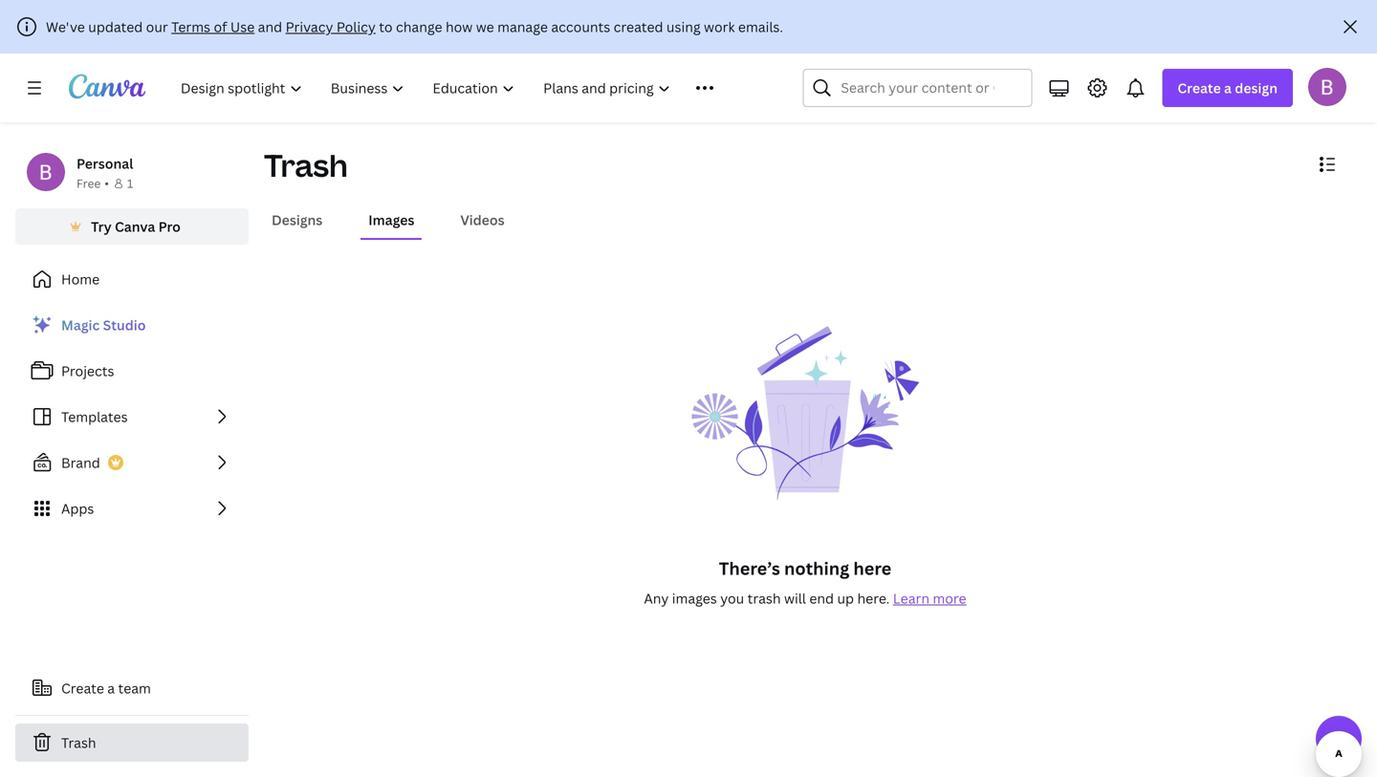 Task type: locate. For each thing, give the bounding box(es) containing it.
canva
[[115, 218, 155, 236]]

brand
[[61, 454, 100, 472]]

list
[[15, 306, 249, 528]]

create
[[1178, 79, 1222, 97], [61, 680, 104, 698]]

templates link
[[15, 398, 249, 436]]

0 vertical spatial create
[[1178, 79, 1222, 97]]

bob builder image
[[1309, 68, 1347, 106]]

•
[[105, 176, 109, 191]]

design
[[1236, 79, 1278, 97]]

a inside dropdown button
[[1225, 79, 1232, 97]]

designs
[[272, 211, 323, 229]]

create left design
[[1178, 79, 1222, 97]]

a left team
[[107, 680, 115, 698]]

trash
[[748, 590, 781, 608]]

videos
[[461, 211, 505, 229]]

learn
[[893, 590, 930, 608]]

home
[[61, 270, 100, 288]]

0 horizontal spatial create
[[61, 680, 104, 698]]

a for team
[[107, 680, 115, 698]]

top level navigation element
[[168, 69, 757, 107], [168, 69, 757, 107]]

images button
[[361, 202, 422, 238]]

privacy policy link
[[286, 18, 376, 36]]

try canva pro
[[91, 218, 181, 236]]

using
[[667, 18, 701, 36]]

a left design
[[1225, 79, 1232, 97]]

1 vertical spatial trash
[[61, 734, 96, 753]]

there's nothing here any images you trash will end up here. learn more
[[644, 557, 967, 608]]

trash down create a team
[[61, 734, 96, 753]]

free
[[77, 176, 101, 191]]

list containing magic studio
[[15, 306, 249, 528]]

trash
[[264, 144, 348, 186], [61, 734, 96, 753]]

more
[[933, 590, 967, 608]]

create left team
[[61, 680, 104, 698]]

1 horizontal spatial trash
[[264, 144, 348, 186]]

and
[[258, 18, 282, 36]]

a
[[1225, 79, 1232, 97], [107, 680, 115, 698]]

any
[[644, 590, 669, 608]]

brand link
[[15, 444, 249, 482]]

1 horizontal spatial a
[[1225, 79, 1232, 97]]

1 horizontal spatial create
[[1178, 79, 1222, 97]]

nothing
[[785, 557, 850, 581]]

will
[[785, 590, 806, 608]]

videos button
[[453, 202, 512, 238]]

1
[[127, 176, 133, 191]]

you
[[721, 590, 745, 608]]

privacy
[[286, 18, 333, 36]]

0 horizontal spatial trash
[[61, 734, 96, 753]]

trash up the designs
[[264, 144, 348, 186]]

trash link
[[15, 724, 249, 763]]

create inside button
[[61, 680, 104, 698]]

0 vertical spatial trash
[[264, 144, 348, 186]]

we've updated our terms of use and privacy policy to change how we manage accounts created using work emails.
[[46, 18, 784, 36]]

apps link
[[15, 490, 249, 528]]

a inside button
[[107, 680, 115, 698]]

try canva pro button
[[15, 209, 249, 245]]

free •
[[77, 176, 109, 191]]

emails.
[[739, 18, 784, 36]]

1 vertical spatial create
[[61, 680, 104, 698]]

0 vertical spatial a
[[1225, 79, 1232, 97]]

create inside dropdown button
[[1178, 79, 1222, 97]]

policy
[[337, 18, 376, 36]]

images
[[672, 590, 717, 608]]

1 vertical spatial a
[[107, 680, 115, 698]]

change
[[396, 18, 443, 36]]

None search field
[[803, 69, 1033, 107]]

create a design
[[1178, 79, 1278, 97]]

0 horizontal spatial a
[[107, 680, 115, 698]]



Task type: vqa. For each thing, say whether or not it's contained in the screenshot.
there's at the right of the page
yes



Task type: describe. For each thing, give the bounding box(es) containing it.
created
[[614, 18, 664, 36]]

updated
[[88, 18, 143, 36]]

we've
[[46, 18, 85, 36]]

create for create a design
[[1178, 79, 1222, 97]]

magic studio link
[[15, 306, 249, 344]]

up
[[838, 590, 854, 608]]

magic
[[61, 316, 100, 334]]

there's
[[719, 557, 781, 581]]

create a team
[[61, 680, 151, 698]]

here
[[854, 557, 892, 581]]

home link
[[15, 260, 249, 299]]

how
[[446, 18, 473, 36]]

learn more link
[[893, 590, 967, 608]]

create a design button
[[1163, 69, 1294, 107]]

we
[[476, 18, 494, 36]]

templates
[[61, 408, 128, 426]]

accounts
[[551, 18, 611, 36]]

magic studio
[[61, 316, 146, 334]]

terms of use link
[[171, 18, 255, 36]]

terms
[[171, 18, 211, 36]]

try
[[91, 218, 112, 236]]

create for create a team
[[61, 680, 104, 698]]

Search search field
[[841, 70, 994, 106]]

team
[[118, 680, 151, 698]]

studio
[[103, 316, 146, 334]]

images
[[369, 211, 415, 229]]

our
[[146, 18, 168, 36]]

projects
[[61, 362, 114, 380]]

pro
[[158, 218, 181, 236]]

use
[[231, 18, 255, 36]]

of
[[214, 18, 227, 36]]

end
[[810, 590, 834, 608]]

work
[[704, 18, 735, 36]]

designs button
[[264, 202, 330, 238]]

a for design
[[1225, 79, 1232, 97]]

to
[[379, 18, 393, 36]]

apps
[[61, 500, 94, 518]]

manage
[[498, 18, 548, 36]]

here.
[[858, 590, 890, 608]]

projects link
[[15, 352, 249, 390]]

create a team button
[[15, 670, 249, 708]]

personal
[[77, 155, 133, 173]]



